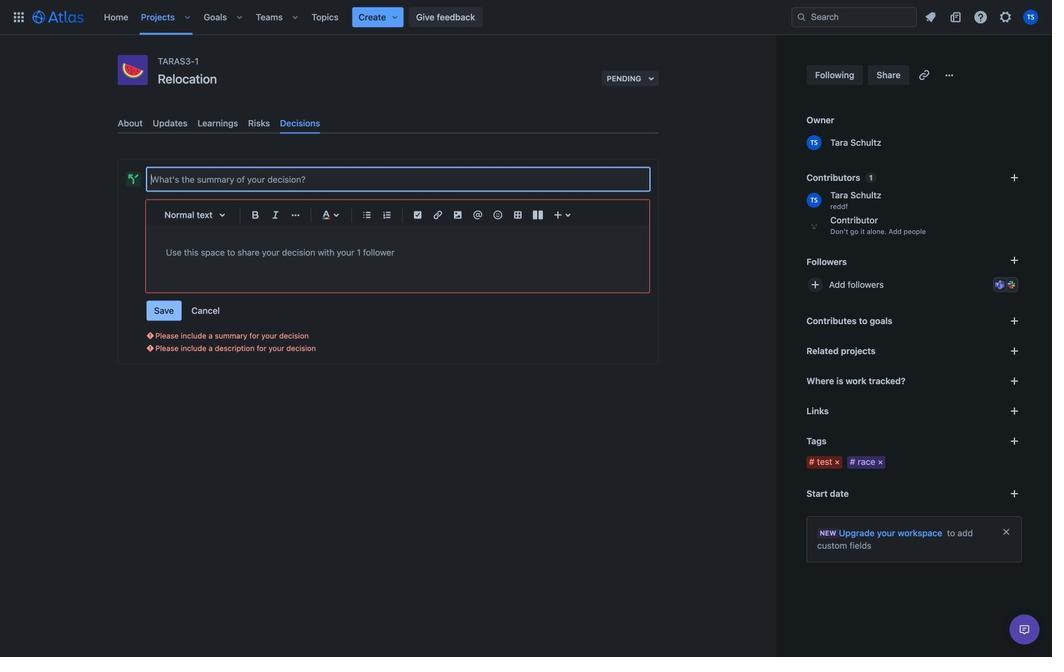 Task type: locate. For each thing, give the bounding box(es) containing it.
italic ⌘i image
[[268, 208, 283, 223]]

top element
[[8, 0, 792, 35]]

Main content area, start typing to enter text. text field
[[166, 245, 630, 260]]

None search field
[[792, 7, 917, 27]]

Search field
[[792, 7, 917, 27]]

add tag image
[[1008, 434, 1023, 449]]

notifications image
[[924, 10, 939, 25]]

error image
[[145, 344, 155, 354]]

add work tracking links image
[[1008, 374, 1023, 389]]

list formating group
[[357, 205, 397, 225]]

emoji : image
[[491, 208, 506, 223]]

help image
[[974, 10, 989, 25]]

settings image
[[999, 10, 1014, 25]]

add image, video, or file image
[[451, 208, 466, 223]]

add goals image
[[1008, 314, 1023, 329]]

0 horizontal spatial close tag image
[[833, 458, 843, 468]]

tab list
[[113, 113, 664, 134]]

banner
[[0, 0, 1053, 35]]

bullet list ⌘⇧8 image
[[360, 208, 375, 223]]

decision icon image
[[128, 175, 138, 185]]

close tag image
[[833, 458, 843, 468], [876, 458, 886, 468]]

add related project image
[[1008, 344, 1023, 359]]

1 horizontal spatial close tag image
[[876, 458, 886, 468]]

slack logo showing nan channels are connected to this project image
[[1007, 280, 1017, 290]]

group
[[147, 301, 228, 321]]



Task type: describe. For each thing, give the bounding box(es) containing it.
account image
[[1024, 10, 1039, 25]]

switch to... image
[[11, 10, 26, 25]]

1 close tag image from the left
[[833, 458, 843, 468]]

mention @ image
[[471, 208, 486, 223]]

action item [] image
[[410, 208, 425, 223]]

2 close tag image from the left
[[876, 458, 886, 468]]

msteams logo showing  channels are connected to this project image
[[996, 280, 1006, 290]]

What's the summary of your decision? text field
[[147, 168, 650, 191]]

add follower image
[[808, 278, 823, 293]]

open intercom messenger image
[[1018, 623, 1033, 638]]

bold ⌘b image
[[248, 208, 263, 223]]

add link image
[[1008, 404, 1023, 419]]

link ⌘k image
[[430, 208, 446, 223]]

layouts image
[[531, 208, 546, 223]]

close banner image
[[1002, 528, 1012, 538]]

set start date image
[[1008, 487, 1023, 502]]

search image
[[797, 12, 807, 22]]

more formatting image
[[288, 208, 303, 223]]

text formatting group
[[246, 205, 306, 225]]

numbered list ⌘⇧7 image
[[380, 208, 395, 223]]

add team or contributors image
[[1008, 170, 1023, 185]]

error image
[[145, 331, 155, 341]]

table ⇧⌥t image
[[511, 208, 526, 223]]

add a follower image
[[1008, 253, 1023, 268]]



Task type: vqa. For each thing, say whether or not it's contained in the screenshot.
'INSERT EMOJI' image at the left of the page
no



